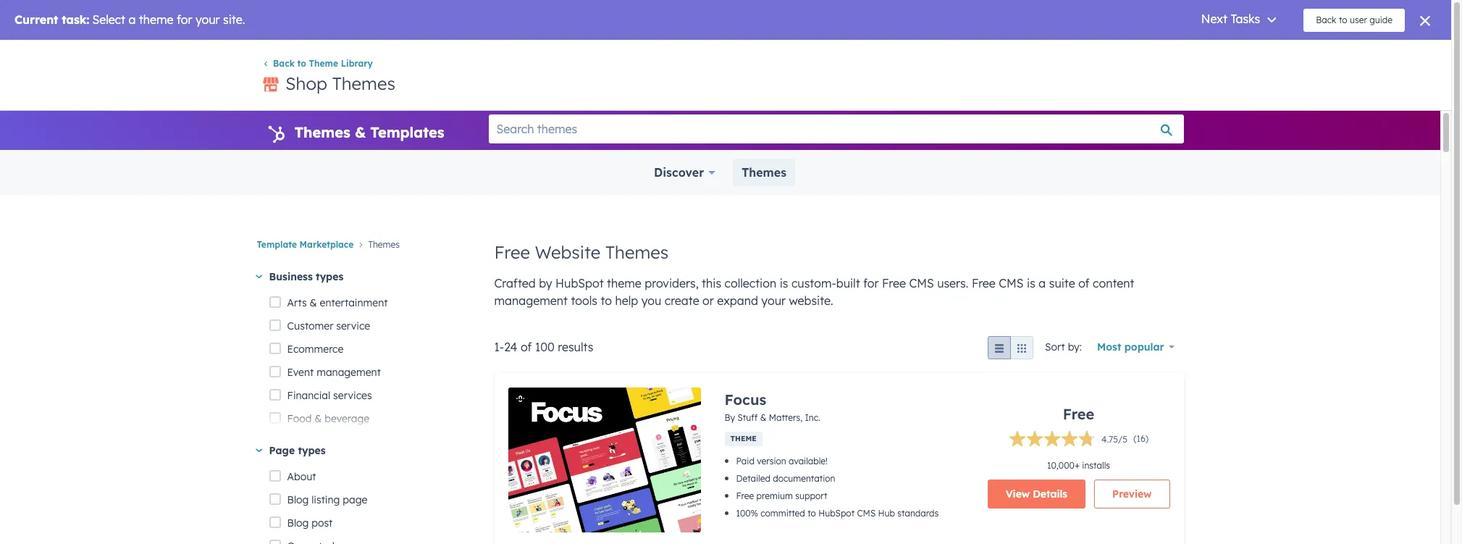 Task type: describe. For each thing, give the bounding box(es) containing it.
shop
[[285, 73, 327, 94]]

back
[[273, 58, 295, 69]]

library
[[341, 58, 373, 69]]

back to theme library link
[[262, 58, 373, 69]]

shop themes
[[285, 73, 395, 94]]

back to theme library
[[273, 58, 373, 69]]



Task type: vqa. For each thing, say whether or not it's contained in the screenshot.
THEMES
yes



Task type: locate. For each thing, give the bounding box(es) containing it.
theme
[[309, 58, 338, 69]]

themes
[[332, 73, 395, 94]]

to
[[297, 58, 306, 69]]



